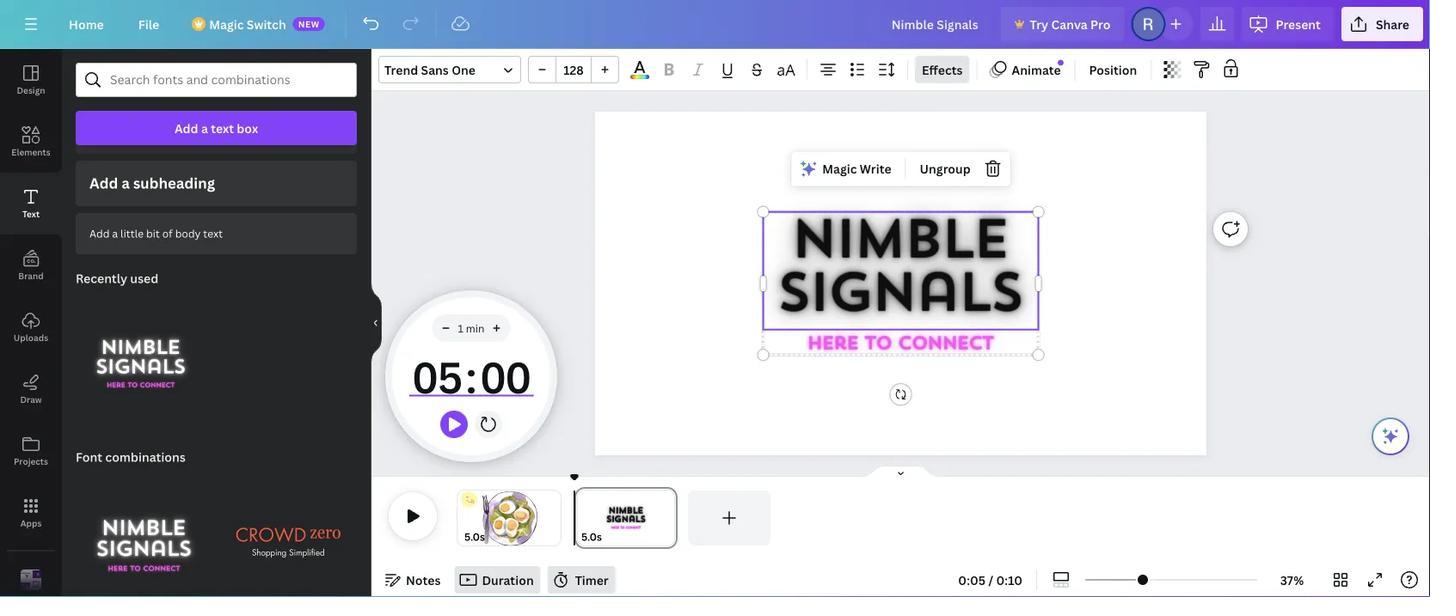 Task type: locate. For each thing, give the bounding box(es) containing it.
add left subheading
[[89, 173, 118, 193]]

1 horizontal spatial 5.0s button
[[582, 529, 602, 546]]

a inside add a subheading button
[[122, 173, 130, 193]]

a left box at the top left of page
[[201, 120, 208, 136]]

here
[[807, 336, 858, 354]]

5.0s up the duration button
[[465, 530, 485, 545]]

0 horizontal spatial 5.0s
[[465, 530, 485, 545]]

1 horizontal spatial 5.0s
[[582, 530, 602, 545]]

switch
[[247, 16, 286, 32]]

0 horizontal spatial trimming, start edge slider
[[458, 491, 470, 546]]

5.0s button up the duration button
[[465, 529, 485, 546]]

trimming, start edge slider up the duration button
[[458, 491, 470, 546]]

0:05 / 0:10
[[959, 573, 1023, 589]]

5.0s left the page title text box
[[582, 530, 602, 545]]

trimming, end edge slider
[[549, 491, 561, 546], [663, 491, 678, 546]]

a inside 'add a text box' button
[[201, 120, 208, 136]]

0 vertical spatial magic
[[209, 16, 244, 32]]

0 horizontal spatial magic
[[209, 16, 244, 32]]

a for text
[[201, 120, 208, 136]]

trimming, end edge slider left the page title text box
[[549, 491, 561, 546]]

one
[[452, 62, 476, 78]]

1 trimming, end edge slider from the left
[[549, 491, 561, 546]]

a for subheading
[[122, 173, 130, 193]]

trimming, start edge slider left the page title text box
[[575, 491, 590, 546]]

00 button
[[477, 342, 534, 411]]

text
[[22, 208, 40, 220]]

magic
[[209, 16, 244, 32], [823, 161, 857, 177]]

new image
[[1058, 60, 1064, 66]]

5.0s button
[[465, 529, 485, 546], [582, 529, 602, 546]]

text right body
[[203, 227, 223, 241]]

a inside add a little bit of body text button
[[112, 227, 118, 241]]

0 vertical spatial add
[[175, 120, 198, 136]]

home link
[[55, 7, 118, 41]]

brand
[[18, 270, 44, 282]]

Search fonts and combinations search field
[[110, 64, 323, 96]]

add up subheading
[[175, 120, 198, 136]]

2 vertical spatial a
[[112, 227, 118, 241]]

a left little
[[112, 227, 118, 241]]

add a text box
[[175, 120, 258, 136]]

0:10
[[997, 573, 1023, 589]]

05 button
[[409, 342, 466, 411]]

trimming, end edge slider right the page title text box
[[663, 491, 678, 546]]

0 vertical spatial a
[[201, 120, 208, 136]]

1 horizontal spatial trimming, start edge slider
[[575, 491, 590, 546]]

0 horizontal spatial 5.0s button
[[465, 529, 485, 546]]

share
[[1377, 16, 1410, 32]]

animate
[[1012, 62, 1061, 78]]

magic for magic switch
[[209, 16, 244, 32]]

:
[[466, 348, 477, 406]]

magic left write
[[823, 161, 857, 177]]

a left subheading
[[122, 173, 130, 193]]

ungroup
[[920, 161, 971, 177]]

design button
[[0, 49, 62, 111]]

group
[[528, 56, 619, 83]]

trend sans one button
[[379, 56, 521, 83]]

trend
[[385, 62, 418, 78]]

add
[[175, 120, 198, 136], [89, 173, 118, 193], [89, 227, 110, 241]]

try
[[1030, 16, 1049, 32]]

/
[[989, 573, 994, 589]]

bit
[[146, 227, 160, 241]]

position
[[1090, 62, 1138, 78]]

5.0s
[[465, 530, 485, 545], [582, 530, 602, 545]]

timer containing 05
[[409, 342, 534, 411]]

timer
[[409, 342, 534, 411]]

1 5.0s from the left
[[465, 530, 485, 545]]

pro
[[1091, 16, 1111, 32]]

1 vertical spatial magic
[[823, 161, 857, 177]]

ungroup button
[[913, 155, 978, 183]]

1 vertical spatial add
[[89, 173, 118, 193]]

text left box at the top left of page
[[211, 120, 234, 136]]

1 horizontal spatial magic
[[823, 161, 857, 177]]

try canva pro button
[[1001, 7, 1125, 41]]

1 horizontal spatial trimming, end edge slider
[[663, 491, 678, 546]]

2 trimming, end edge slider from the left
[[663, 491, 678, 546]]

37% button
[[1265, 567, 1321, 595]]

5.0s button left the page title text box
[[582, 529, 602, 546]]

write
[[860, 161, 892, 177]]

new
[[298, 18, 320, 30]]

uploads
[[14, 332, 48, 344]]

side panel tab list
[[0, 49, 62, 598]]

2 vertical spatial add
[[89, 227, 110, 241]]

05 : 00
[[412, 348, 530, 406]]

1 horizontal spatial a
[[122, 173, 130, 193]]

0 horizontal spatial trimming, end edge slider
[[549, 491, 561, 546]]

2 horizontal spatial a
[[201, 120, 208, 136]]

brand button
[[0, 235, 62, 297]]

duration
[[482, 573, 534, 589]]

0 horizontal spatial a
[[112, 227, 118, 241]]

1 vertical spatial text
[[203, 227, 223, 241]]

add a text box button
[[76, 111, 357, 145]]

apps
[[20, 518, 42, 530]]

uploads button
[[0, 297, 62, 359]]

magic left switch
[[209, 16, 244, 32]]

add a subheading
[[89, 173, 215, 193]]

effects button
[[915, 56, 970, 83]]

combinations
[[105, 449, 186, 466]]

box
[[237, 120, 258, 136]]

1 vertical spatial a
[[122, 173, 130, 193]]

1 trimming, start edge slider from the left
[[458, 491, 470, 546]]

2 trimming, start edge slider from the left
[[575, 491, 590, 546]]

file
[[138, 16, 159, 32]]

magic inside the main 'menu bar'
[[209, 16, 244, 32]]

– – number field
[[562, 62, 586, 78]]

draw button
[[0, 359, 62, 421]]

add a subheading button
[[76, 161, 357, 206]]

trimming, start edge slider
[[458, 491, 470, 546], [575, 491, 590, 546]]

add for add a subheading
[[89, 173, 118, 193]]

design
[[17, 84, 45, 96]]

add left little
[[89, 227, 110, 241]]

notes
[[406, 573, 441, 589]]

home
[[69, 16, 104, 32]]

magic inside magic write button
[[823, 161, 857, 177]]

37%
[[1281, 573, 1305, 589]]

text
[[211, 120, 234, 136], [203, 227, 223, 241]]

add a little bit of body text button
[[76, 213, 357, 255]]

2 5.0s button from the left
[[582, 529, 602, 546]]

a
[[201, 120, 208, 136], [122, 173, 130, 193], [112, 227, 118, 241]]



Task type: describe. For each thing, give the bounding box(es) containing it.
trimming, start edge slider for 2nd trimming, end edge slider from the right
[[458, 491, 470, 546]]

add for add a little bit of body text
[[89, 227, 110, 241]]

canva
[[1052, 16, 1088, 32]]

add a little bit of body text
[[89, 227, 223, 241]]

here to connect
[[807, 336, 994, 354]]

min
[[466, 321, 485, 336]]

00
[[480, 348, 530, 406]]

font combinations
[[76, 449, 186, 466]]

magic switch
[[209, 16, 286, 32]]

timer
[[575, 573, 609, 589]]

trimming, start edge slider for 2nd trimming, end edge slider from the left
[[575, 491, 590, 546]]

trend sans one
[[385, 62, 476, 78]]

font
[[76, 449, 102, 466]]

magic write
[[823, 161, 892, 177]]

of
[[162, 227, 173, 241]]

duration button
[[455, 567, 541, 595]]

Page title text field
[[610, 529, 617, 546]]

to
[[865, 336, 892, 354]]

a for little
[[112, 227, 118, 241]]

elements button
[[0, 111, 62, 173]]

share button
[[1342, 7, 1424, 41]]

notes button
[[379, 567, 448, 595]]

1
[[458, 321, 464, 336]]

projects
[[14, 456, 48, 468]]

timer button
[[548, 567, 616, 595]]

nimble
[[791, 217, 1008, 271]]

2 5.0s from the left
[[582, 530, 602, 545]]

recently used
[[76, 270, 159, 287]]

text button
[[0, 173, 62, 235]]

Design title text field
[[878, 7, 994, 41]]

file button
[[125, 7, 173, 41]]

0 vertical spatial text
[[211, 120, 234, 136]]

magic write button
[[795, 155, 899, 183]]

signals
[[777, 271, 1022, 325]]

present button
[[1242, 7, 1335, 41]]

used
[[130, 270, 159, 287]]

canva assistant image
[[1381, 427, 1402, 447]]

projects button
[[0, 421, 62, 483]]

1 min
[[458, 321, 485, 336]]

try canva pro
[[1030, 16, 1111, 32]]

05
[[412, 348, 462, 406]]

elements
[[11, 146, 51, 158]]

0:05
[[959, 573, 986, 589]]

main menu bar
[[0, 0, 1431, 49]]

color range image
[[631, 75, 649, 79]]

nimble signals
[[777, 217, 1022, 325]]

animate button
[[985, 56, 1068, 83]]

hide pages image
[[860, 465, 943, 479]]

little
[[120, 227, 144, 241]]

effects
[[922, 62, 963, 78]]

connect
[[898, 336, 994, 354]]

1 5.0s button from the left
[[465, 529, 485, 546]]

recently
[[76, 270, 127, 287]]

sans
[[421, 62, 449, 78]]

add for add a text box
[[175, 120, 198, 136]]

body
[[175, 227, 201, 241]]

magic for magic write
[[823, 161, 857, 177]]

hide image
[[371, 282, 382, 365]]

subheading
[[133, 173, 215, 193]]

present
[[1276, 16, 1321, 32]]

apps button
[[0, 483, 62, 545]]

position button
[[1083, 56, 1145, 83]]

draw
[[20, 394, 42, 406]]



Task type: vqa. For each thing, say whether or not it's contained in the screenshot.
"Timer" at the bottom left
yes



